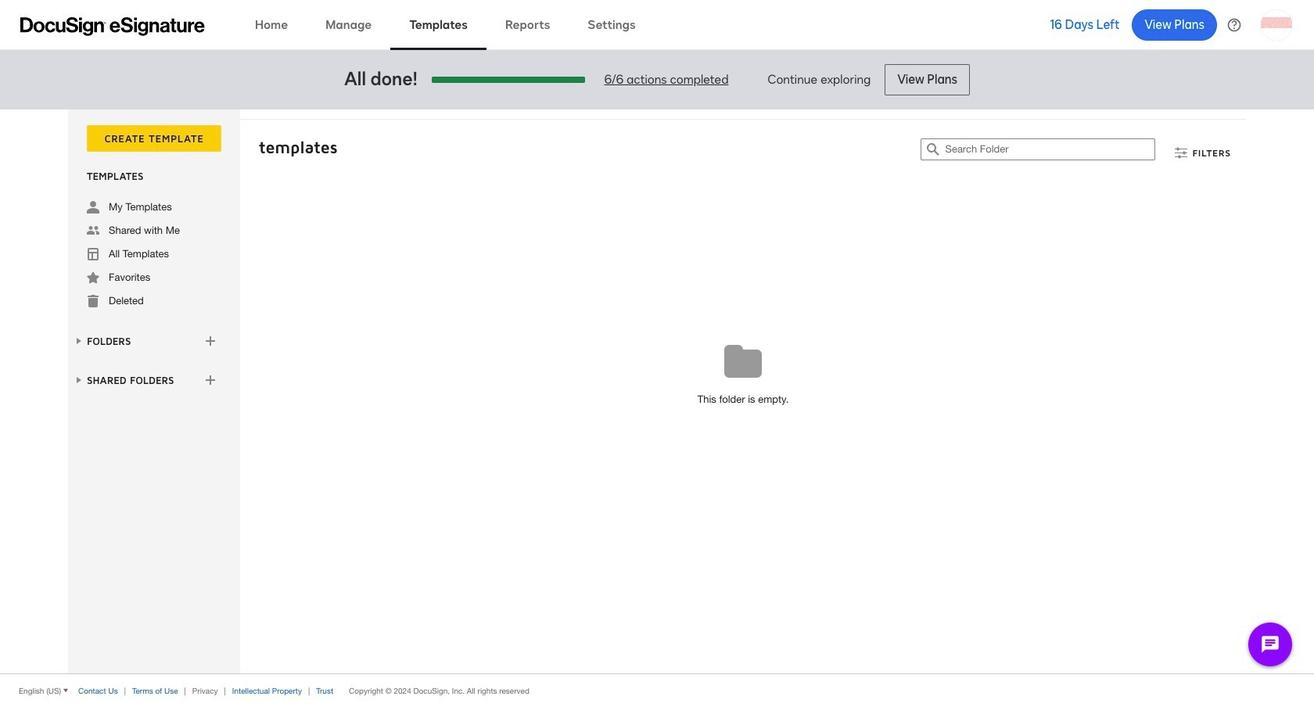 Task type: vqa. For each thing, say whether or not it's contained in the screenshot.
"option group"
no



Task type: locate. For each thing, give the bounding box(es) containing it.
view shared folders image
[[73, 374, 85, 386]]

view folders image
[[73, 335, 85, 347]]

user image
[[87, 201, 99, 214]]

secondary navigation region
[[68, 110, 1250, 674]]

Search Folder text field
[[946, 139, 1155, 160]]

trash image
[[87, 295, 99, 308]]

your uploaded profile image image
[[1261, 9, 1293, 40]]



Task type: describe. For each thing, give the bounding box(es) containing it.
shared image
[[87, 225, 99, 237]]

templates image
[[87, 248, 99, 261]]

star filled image
[[87, 272, 99, 284]]

docusign esignature image
[[20, 17, 205, 36]]

more info region
[[0, 674, 1315, 707]]



